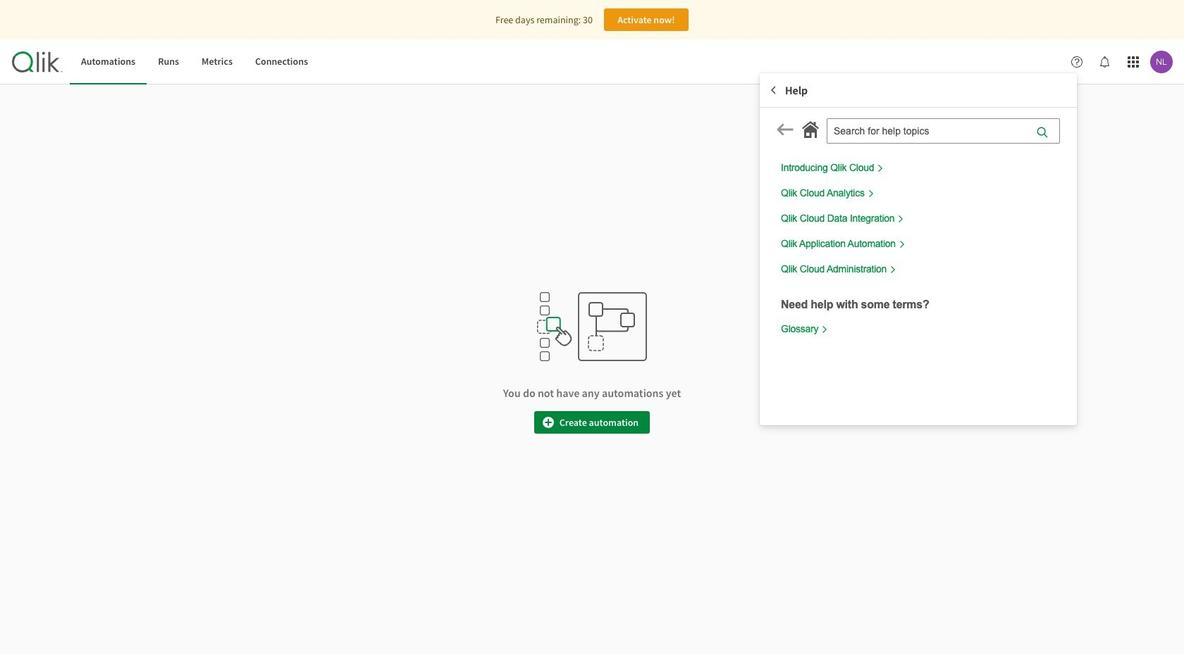 Task type: locate. For each thing, give the bounding box(es) containing it.
group
[[760, 73, 1077, 426]]

tab list
[[70, 39, 319, 85]]



Task type: describe. For each thing, give the bounding box(es) containing it.
noah lott image
[[1150, 51, 1173, 73]]



Task type: vqa. For each thing, say whether or not it's contained in the screenshot.
NOAH LOTT image
yes



